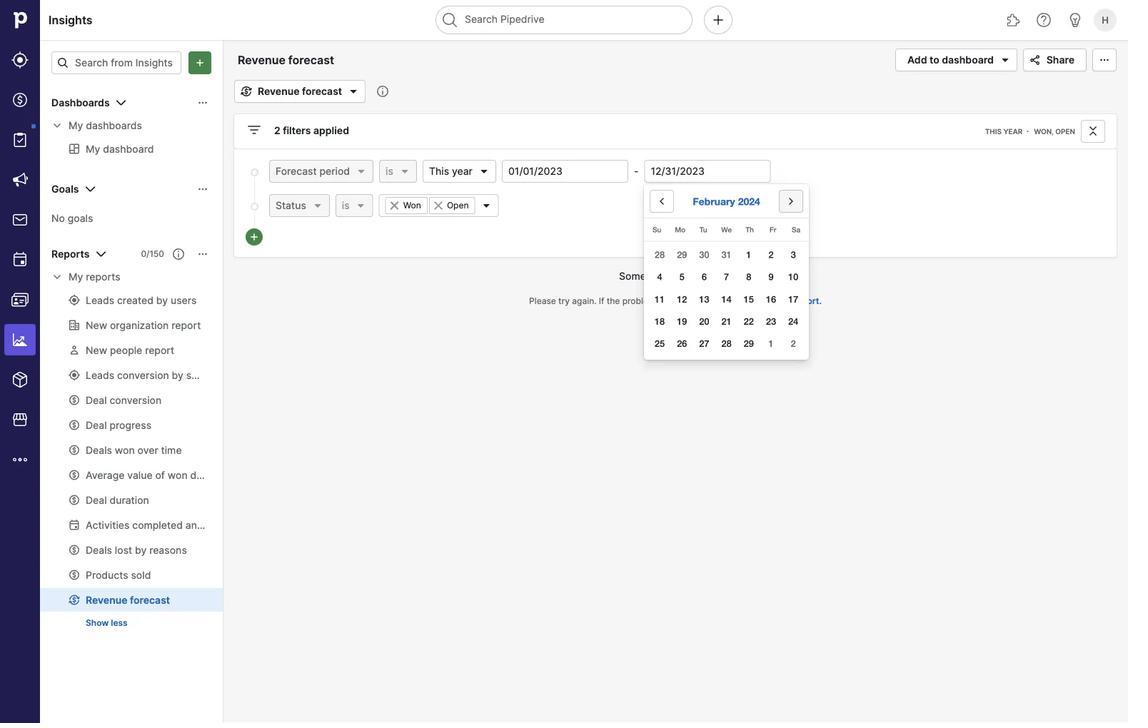 Task type: describe. For each thing, give the bounding box(es) containing it.
add to dashboard
[[908, 54, 994, 66]]

day-26 option
[[673, 335, 692, 354]]

color primary inverted image
[[249, 231, 260, 243]]

info image
[[377, 86, 389, 97]]

Search from Insights text field
[[51, 51, 181, 74]]

0 vertical spatial 28
[[655, 249, 665, 260]]

this year button
[[423, 160, 497, 183]]

color undefined image
[[11, 131, 29, 149]]

0 vertical spatial open
[[1056, 127, 1076, 136]]

5
[[680, 272, 685, 283]]

tu
[[700, 226, 708, 234]]

quick help image
[[1036, 11, 1053, 29]]

something went wrong.
[[619, 270, 732, 282]]

color primary image inside goals button
[[197, 184, 209, 195]]

day-16 option
[[762, 290, 781, 309]]

share
[[1047, 54, 1075, 66]]

dashboards button
[[40, 91, 223, 114]]

MM/DD/YYYY text field
[[502, 160, 629, 183]]

day-15 option
[[740, 290, 759, 309]]

This year field
[[423, 160, 497, 183]]

19
[[677, 316, 688, 327]]

Forecast period field
[[269, 160, 374, 183]]

day-14 option
[[717, 290, 737, 309]]

day-6 option
[[695, 268, 714, 287]]

0 vertical spatial day-28 option
[[650, 245, 670, 265]]

day-3 option
[[784, 245, 804, 265]]

0 vertical spatial day-2 option
[[762, 245, 781, 265]]

25
[[655, 338, 665, 350]]

is for status
[[342, 200, 350, 212]]

revenue forecast button
[[234, 80, 366, 103]]

1 vertical spatial 29
[[744, 338, 754, 350]]

12
[[677, 294, 688, 305]]

forecast period
[[276, 165, 350, 178]]

0 horizontal spatial 29
[[677, 249, 688, 260]]

15
[[744, 294, 754, 305]]

add to dashboard button
[[896, 49, 1018, 71]]

no goals
[[51, 212, 93, 224]]

my for my reports
[[69, 271, 83, 283]]

day-8 option
[[740, 268, 759, 287]]

day-10 option
[[784, 268, 804, 287]]

forecast
[[302, 85, 342, 98]]

filters
[[283, 125, 311, 137]]

mo
[[675, 226, 686, 234]]

1 for day-1 option to the left
[[747, 249, 752, 260]]

went
[[673, 270, 697, 282]]

day-11 option
[[650, 290, 670, 309]]

contact our customer support. link
[[696, 296, 822, 307]]

color primary image inside dashboards button
[[113, 94, 130, 111]]

persists,
[[659, 296, 693, 307]]

if
[[599, 296, 605, 307]]

11
[[655, 294, 665, 305]]

2024
[[739, 196, 761, 208]]

1 vertical spatial goals
[[68, 212, 93, 224]]

23
[[767, 316, 777, 327]]

1 horizontal spatial day-29 option
[[740, 335, 759, 354]]

0/150
[[141, 249, 164, 259]]

31
[[722, 249, 732, 260]]

my for my dashboards
[[69, 120, 83, 132]]

2 horizontal spatial 2
[[791, 338, 796, 350]]

7
[[725, 272, 730, 283]]

marketplace image
[[11, 412, 29, 429]]

dashboards inside button
[[51, 97, 110, 109]]

Status field
[[269, 194, 330, 217]]

color primary image inside goals button
[[82, 181, 99, 198]]

insights image
[[11, 332, 29, 349]]

quick add image
[[710, 11, 727, 29]]

1 vertical spatial day-1 option
[[762, 335, 781, 354]]

day-20 option
[[695, 312, 714, 332]]

day-30 option
[[695, 245, 714, 265]]

day-25 option
[[650, 335, 670, 354]]

deals image
[[11, 91, 29, 109]]

february 2024
[[693, 196, 761, 208]]

something
[[619, 270, 671, 282]]

27
[[700, 338, 710, 350]]

su
[[653, 226, 662, 234]]

activities image
[[11, 252, 29, 269]]

add
[[908, 54, 928, 66]]

8
[[747, 272, 752, 283]]

13
[[700, 294, 710, 305]]

show less
[[86, 618, 128, 629]]

6
[[702, 272, 707, 283]]

problem
[[623, 296, 656, 307]]

is field for status
[[336, 194, 373, 217]]

insights
[[49, 13, 93, 27]]

contact
[[696, 296, 727, 307]]

color primary image inside add to dashboard button
[[997, 51, 1014, 69]]

color primary image inside share button
[[1027, 54, 1044, 66]]

year inside popup button
[[452, 165, 473, 178]]

won,
[[1035, 127, 1054, 136]]

1 horizontal spatial day-28 option
[[717, 335, 737, 354]]

day-22 option
[[740, 312, 759, 332]]

again.
[[573, 296, 597, 307]]

my reports
[[69, 271, 120, 283]]

no
[[51, 212, 65, 224]]

our
[[730, 296, 743, 307]]

color primary inverted image
[[191, 57, 209, 69]]

color secondary image
[[51, 120, 63, 131]]

day-12 option
[[673, 290, 692, 309]]

color secondary image
[[51, 272, 63, 283]]

day-7 option
[[717, 268, 737, 287]]

forecast
[[276, 165, 317, 178]]

color primary image inside this year popup button
[[479, 166, 490, 177]]

won, open
[[1035, 127, 1076, 136]]

14
[[722, 294, 732, 305]]



Task type: vqa. For each thing, say whether or not it's contained in the screenshot.


Task type: locate. For each thing, give the bounding box(es) containing it.
day-13 option
[[695, 290, 714, 309]]

reports up color secondary icon
[[51, 248, 90, 260]]

1 vertical spatial my
[[69, 271, 83, 283]]

1 horizontal spatial day-1 option
[[762, 335, 781, 354]]

2
[[274, 125, 281, 137], [769, 249, 774, 260], [791, 338, 796, 350]]

is field
[[379, 160, 417, 183], [336, 194, 373, 217]]

color primary image inside forecast period field
[[356, 166, 367, 177]]

4
[[658, 272, 663, 283]]

day-1 option up the 8 at the right of the page
[[740, 245, 759, 265]]

share button
[[1024, 49, 1087, 71]]

less
[[111, 618, 128, 629]]

1 vertical spatial 2
[[769, 249, 774, 260]]

day-21 option
[[717, 312, 737, 332]]

my
[[69, 120, 83, 132], [69, 271, 83, 283]]

day-31 option
[[717, 245, 737, 265]]

2 left 3
[[769, 249, 774, 260]]

show less button
[[80, 615, 133, 632]]

please try again. if the problem persists, contact our customer support.
[[529, 296, 822, 307]]

color primary image inside dashboards button
[[197, 97, 209, 109]]

sa
[[792, 226, 801, 234]]

29 down day-22 option
[[744, 338, 754, 350]]

try
[[559, 296, 570, 307]]

1 horizontal spatial 2
[[769, 249, 774, 260]]

dashboard
[[943, 54, 994, 66]]

status
[[276, 200, 306, 212]]

products image
[[11, 372, 29, 389]]

is down period
[[342, 200, 350, 212]]

0 vertical spatial day-1 option
[[740, 245, 759, 265]]

goals button
[[40, 178, 223, 201]]

open right won,
[[1056, 127, 1076, 136]]

22
[[744, 316, 754, 327]]

goals
[[51, 183, 79, 195], [68, 212, 93, 224]]

is
[[386, 165, 394, 178], [342, 200, 350, 212]]

day-29 option down day-22 option
[[740, 335, 759, 354]]

1 horizontal spatial open
[[1056, 127, 1076, 136]]

1 vertical spatial day-2 option
[[784, 335, 804, 354]]

day-28 option right day-27 'option'
[[717, 335, 737, 354]]

0 vertical spatial 29
[[677, 249, 688, 260]]

period
[[320, 165, 350, 178]]

sales assistant image
[[1067, 11, 1085, 29]]

0 horizontal spatial this
[[429, 165, 449, 178]]

wrong.
[[700, 270, 732, 282]]

1 horizontal spatial year
[[1004, 127, 1023, 136]]

day-17 option
[[784, 290, 804, 309]]

color primary image inside status field
[[312, 200, 324, 211]]

1 horizontal spatial 1
[[769, 338, 774, 350]]

1
[[747, 249, 752, 260], [769, 338, 774, 350]]

1 vertical spatial dashboards
[[86, 120, 142, 132]]

30
[[700, 249, 710, 260]]

1 my from the top
[[69, 120, 83, 132]]

show
[[86, 618, 109, 629]]

2 filters applied
[[274, 125, 349, 137]]

-
[[634, 165, 639, 178]]

day-29 option
[[673, 245, 692, 265], [740, 335, 759, 354]]

MM/DD/YYYY text field
[[645, 160, 771, 183]]

open
[[1056, 127, 1076, 136], [447, 200, 469, 211]]

day-1 option
[[740, 245, 759, 265], [762, 335, 781, 354]]

None field
[[379, 194, 499, 217]]

this
[[986, 127, 1002, 136], [429, 165, 449, 178]]

0 horizontal spatial is
[[342, 200, 350, 212]]

2 vertical spatial 2
[[791, 338, 796, 350]]

leads image
[[11, 51, 29, 69]]

0 vertical spatial my
[[69, 120, 83, 132]]

3
[[791, 249, 796, 260]]

21
[[722, 316, 732, 327]]

h
[[1103, 14, 1109, 25]]

0 vertical spatial year
[[1004, 127, 1023, 136]]

color primary image
[[997, 51, 1014, 69], [1097, 54, 1114, 66], [57, 57, 69, 69], [345, 83, 362, 100], [238, 86, 255, 97], [113, 94, 130, 111], [246, 121, 263, 139], [197, 184, 209, 195], [654, 196, 671, 207], [312, 200, 324, 211], [389, 200, 401, 211], [173, 249, 184, 260], [197, 249, 209, 260]]

is field up won
[[379, 160, 417, 183]]

day-18 option
[[650, 312, 670, 332]]

menu item
[[0, 320, 40, 360]]

0 vertical spatial this
[[986, 127, 1002, 136]]

1 vertical spatial is field
[[336, 194, 373, 217]]

day-19 option
[[673, 312, 692, 332]]

is field for forecast period
[[379, 160, 417, 183]]

1 vertical spatial this
[[429, 165, 449, 178]]

dashboards
[[51, 97, 110, 109], [86, 120, 142, 132]]

we
[[722, 226, 732, 234]]

day-2 option up 9
[[762, 245, 781, 265]]

Revenue forecast field
[[234, 51, 356, 69]]

my dashboards
[[69, 120, 142, 132]]

1 horizontal spatial is field
[[379, 160, 417, 183]]

1 vertical spatial this year
[[429, 165, 473, 178]]

0 vertical spatial 1
[[747, 249, 752, 260]]

year
[[1004, 127, 1023, 136], [452, 165, 473, 178]]

1 down day-23 option
[[769, 338, 774, 350]]

Search Pipedrive field
[[436, 6, 693, 34]]

applied
[[314, 125, 349, 137]]

0 vertical spatial day-29 option
[[673, 245, 692, 265]]

contacts image
[[11, 292, 29, 309]]

more image
[[11, 452, 29, 469]]

day-9 option
[[762, 268, 781, 287]]

month-2024-02 list box
[[649, 244, 805, 355]]

1 horizontal spatial this
[[986, 127, 1002, 136]]

day-29 option up went
[[673, 245, 692, 265]]

to
[[930, 54, 940, 66]]

29
[[677, 249, 688, 260], [744, 338, 754, 350]]

day-28 option up 4
[[650, 245, 670, 265]]

9
[[769, 272, 774, 283]]

0 vertical spatial 2
[[274, 125, 281, 137]]

0 vertical spatial this year
[[986, 127, 1023, 136]]

20
[[700, 316, 710, 327]]

is right period
[[386, 165, 394, 178]]

1 horizontal spatial is
[[386, 165, 394, 178]]

day-2 option
[[762, 245, 781, 265], [784, 335, 804, 354]]

goals right no
[[68, 212, 93, 224]]

0 vertical spatial dashboards
[[51, 97, 110, 109]]

29 up went
[[677, 249, 688, 260]]

0 vertical spatial is
[[386, 165, 394, 178]]

february
[[693, 196, 736, 208]]

campaigns image
[[11, 171, 29, 189]]

reports
[[51, 248, 90, 260], [86, 271, 120, 283]]

0 horizontal spatial day-1 option
[[740, 245, 759, 265]]

revenue forecast
[[258, 85, 342, 98]]

0 horizontal spatial year
[[452, 165, 473, 178]]

day-2 option down day-24 option at the top right of page
[[784, 335, 804, 354]]

0 horizontal spatial open
[[447, 200, 469, 211]]

revenue
[[258, 85, 300, 98]]

1 for the bottom day-1 option
[[769, 338, 774, 350]]

day-27 option
[[695, 335, 714, 354]]

0 vertical spatial goals
[[51, 183, 79, 195]]

1 vertical spatial 28
[[722, 338, 732, 350]]

1 horizontal spatial 29
[[744, 338, 754, 350]]

support.
[[787, 296, 822, 307]]

1 vertical spatial day-29 option
[[740, 335, 759, 354]]

0 horizontal spatial 1
[[747, 249, 752, 260]]

my right color secondary image
[[69, 120, 83, 132]]

1 vertical spatial 1
[[769, 338, 774, 350]]

18
[[655, 316, 665, 327]]

2 down day-24 option at the top right of page
[[791, 338, 796, 350]]

26
[[677, 338, 688, 350]]

none field containing won
[[379, 194, 499, 217]]

dashboards up color secondary image
[[51, 97, 110, 109]]

1 vertical spatial reports
[[86, 271, 120, 283]]

menu
[[0, 0, 40, 724]]

0 vertical spatial reports
[[51, 248, 90, 260]]

28 up 4
[[655, 249, 665, 260]]

day-4 option
[[650, 268, 670, 287]]

2 left filters
[[274, 125, 281, 137]]

dashboards down dashboards button
[[86, 120, 142, 132]]

1 horizontal spatial 28
[[722, 338, 732, 350]]

2 my from the top
[[69, 271, 83, 283]]

open down this year popup button
[[447, 200, 469, 211]]

1 vertical spatial year
[[452, 165, 473, 178]]

is field down period
[[336, 194, 373, 217]]

fr
[[770, 226, 777, 234]]

day-28 option
[[650, 245, 670, 265], [717, 335, 737, 354]]

day-1 option down day-23 option
[[762, 335, 781, 354]]

1 up the 8 at the right of the page
[[747, 249, 752, 260]]

0 horizontal spatial 2
[[274, 125, 281, 137]]

color primary image
[[1027, 54, 1044, 66], [197, 97, 209, 109], [1085, 126, 1102, 137], [356, 166, 367, 177], [399, 166, 411, 177], [479, 166, 490, 177], [82, 181, 99, 198], [783, 196, 800, 207], [356, 200, 367, 211], [433, 200, 444, 211], [481, 200, 493, 211], [92, 246, 110, 263]]

24
[[789, 316, 799, 327]]

10
[[789, 272, 799, 283]]

my right color secondary icon
[[69, 271, 83, 283]]

customer
[[745, 296, 785, 307]]

28
[[655, 249, 665, 260], [722, 338, 732, 350]]

the
[[607, 296, 620, 307]]

1 horizontal spatial this year
[[986, 127, 1023, 136]]

0 vertical spatial is field
[[379, 160, 417, 183]]

goals inside button
[[51, 183, 79, 195]]

1 vertical spatial open
[[447, 200, 469, 211]]

28 down day-21 option
[[722, 338, 732, 350]]

th
[[746, 226, 754, 234]]

is for forecast period
[[386, 165, 394, 178]]

sales inbox image
[[11, 211, 29, 229]]

1 vertical spatial is
[[342, 200, 350, 212]]

this year inside popup button
[[429, 165, 473, 178]]

1 vertical spatial day-28 option
[[717, 335, 737, 354]]

0 horizontal spatial day-2 option
[[762, 245, 781, 265]]

17
[[789, 294, 799, 305]]

0 horizontal spatial is field
[[336, 194, 373, 217]]

won
[[403, 200, 421, 211]]

1 horizontal spatial day-2 option
[[784, 335, 804, 354]]

day-5 option
[[673, 268, 692, 287]]

0 horizontal spatial 28
[[655, 249, 665, 260]]

home image
[[9, 9, 31, 31]]

please
[[529, 296, 556, 307]]

0 horizontal spatial day-29 option
[[673, 245, 692, 265]]

this year
[[986, 127, 1023, 136], [429, 165, 473, 178]]

goals up no
[[51, 183, 79, 195]]

day-24 option
[[784, 312, 804, 332]]

0 horizontal spatial this year
[[429, 165, 473, 178]]

day-23 option
[[762, 312, 781, 332]]

h button
[[1092, 6, 1120, 34]]

reports right color secondary icon
[[86, 271, 120, 283]]

16
[[767, 294, 777, 305]]

0 horizontal spatial day-28 option
[[650, 245, 670, 265]]

this inside this year popup button
[[429, 165, 449, 178]]



